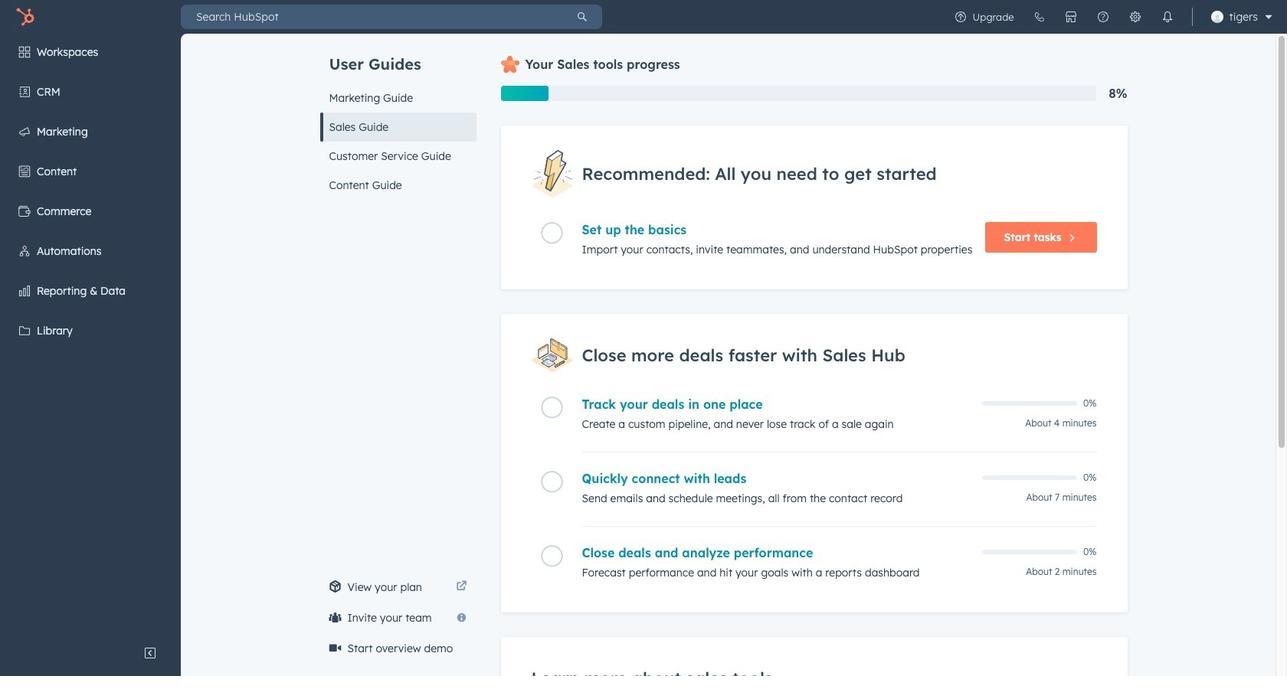 Task type: locate. For each thing, give the bounding box(es) containing it.
help image
[[1097, 11, 1109, 23]]

progress bar
[[501, 86, 548, 101]]

Search HubSpot search field
[[181, 5, 562, 29]]

2 link opens in a new window image from the top
[[456, 581, 467, 593]]

link opens in a new window image
[[456, 578, 467, 597], [456, 581, 467, 593]]

notifications image
[[1161, 11, 1173, 23]]

marketplaces image
[[1065, 11, 1077, 23]]

menu
[[944, 0, 1278, 34], [0, 34, 181, 638]]



Task type: vqa. For each thing, say whether or not it's contained in the screenshot.
reports in button
no



Task type: describe. For each thing, give the bounding box(es) containing it.
1 horizontal spatial menu
[[944, 0, 1278, 34]]

user guides element
[[320, 34, 476, 200]]

0 horizontal spatial menu
[[0, 34, 181, 638]]

1 link opens in a new window image from the top
[[456, 578, 467, 597]]

howard n/a image
[[1211, 11, 1223, 23]]

settings image
[[1129, 11, 1141, 23]]



